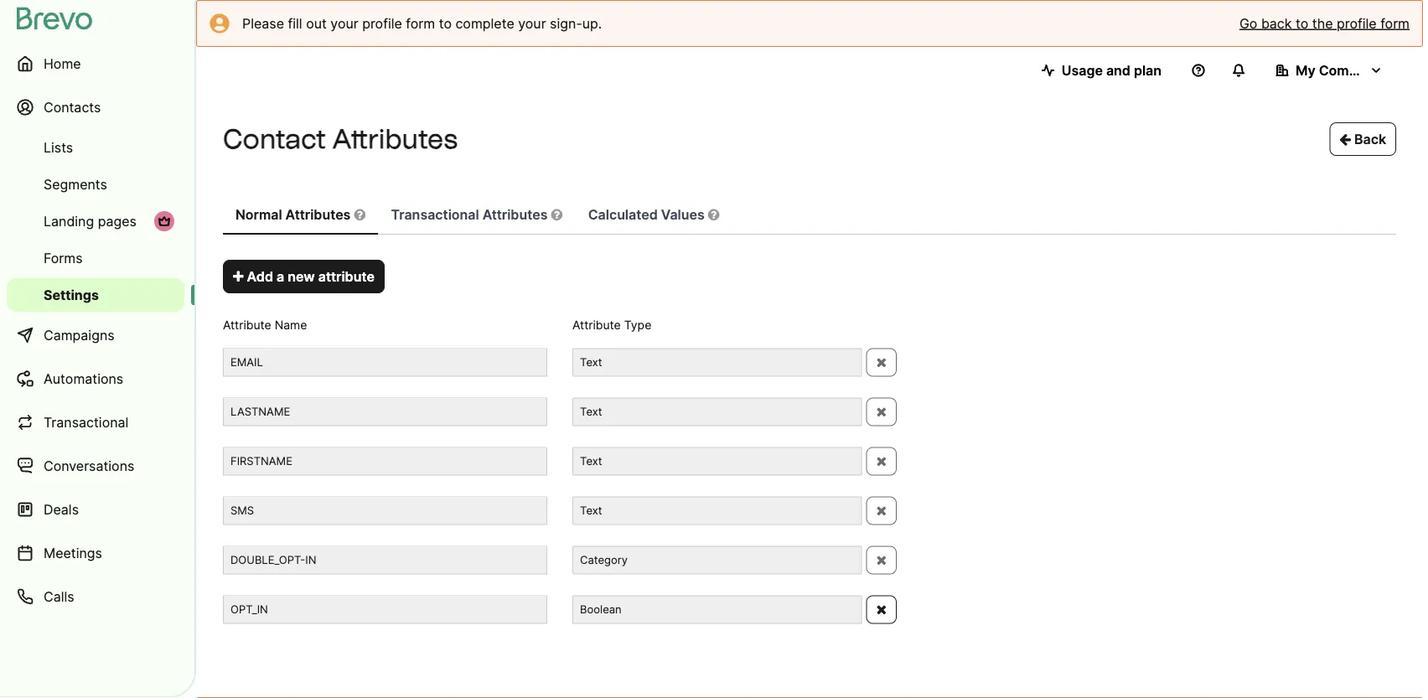 Task type: vqa. For each thing, say whether or not it's contained in the screenshot.
Landing
yes



Task type: describe. For each thing, give the bounding box(es) containing it.
deals link
[[7, 490, 184, 530]]

fill
[[288, 15, 302, 31]]

meetings link
[[7, 533, 184, 574]]

1 times image from the top
[[877, 356, 887, 369]]

attribute type
[[573, 318, 652, 332]]

segments link
[[7, 168, 184, 201]]

question circle image for normal attributes
[[354, 208, 366, 221]]

add a new attribute
[[244, 268, 375, 285]]

go back to the profile form
[[1240, 15, 1410, 31]]

usage and plan button
[[1029, 54, 1176, 87]]

add
[[247, 268, 273, 285]]

landing pages
[[44, 213, 137, 229]]

normal attributes
[[236, 206, 354, 223]]

out
[[306, 15, 327, 31]]

back link
[[1330, 122, 1397, 156]]

back
[[1352, 131, 1387, 147]]

form for your
[[406, 15, 435, 31]]

calls link
[[7, 577, 184, 617]]

profile for the
[[1337, 15, 1377, 31]]

campaigns link
[[7, 315, 184, 356]]

1 to from the left
[[439, 15, 452, 31]]

pages
[[98, 213, 137, 229]]

lists link
[[7, 131, 184, 164]]

plan
[[1134, 62, 1162, 78]]

form for the
[[1381, 15, 1410, 31]]

company
[[1319, 62, 1381, 78]]

up.
[[583, 15, 602, 31]]

attributes for normal attributes
[[286, 206, 351, 223]]

transactional for transactional attributes
[[391, 206, 479, 223]]

contacts
[[44, 99, 101, 115]]

normal attributes link
[[223, 196, 378, 235]]

meetings
[[44, 545, 102, 561]]

go back to the profile form link
[[1240, 13, 1410, 34]]

normal
[[236, 206, 282, 223]]

automations link
[[7, 359, 184, 399]]

question circle image
[[708, 208, 720, 221]]

new
[[288, 268, 315, 285]]

home
[[44, 55, 81, 72]]

1 times image from the top
[[877, 504, 887, 518]]

attribute name
[[223, 318, 307, 332]]

left___rvooi image
[[158, 215, 171, 228]]

campaigns
[[44, 327, 115, 343]]

calculated values link
[[576, 196, 732, 235]]

my company
[[1296, 62, 1381, 78]]

conversations
[[44, 458, 134, 474]]



Task type: locate. For each thing, give the bounding box(es) containing it.
lists
[[44, 139, 73, 156]]

automations
[[44, 371, 123, 387]]

attribute
[[318, 268, 375, 285]]

deals
[[44, 501, 79, 518]]

attributes
[[332, 123, 458, 155], [286, 206, 351, 223], [483, 206, 548, 223]]

back
[[1262, 15, 1292, 31]]

your right out
[[331, 15, 359, 31]]

0 vertical spatial transactional
[[391, 206, 479, 223]]

transactional for transactional
[[44, 414, 129, 431]]

question circle image for transactional attributes
[[551, 208, 563, 221]]

0 horizontal spatial question circle image
[[354, 208, 366, 221]]

segments
[[44, 176, 107, 192]]

usage
[[1062, 62, 1103, 78]]

attribute for attribute name
[[223, 318, 271, 332]]

0 horizontal spatial to
[[439, 15, 452, 31]]

1 horizontal spatial your
[[518, 15, 546, 31]]

my
[[1296, 62, 1316, 78]]

question circle image left calculated
[[551, 208, 563, 221]]

to left the
[[1296, 15, 1309, 31]]

go
[[1240, 15, 1258, 31]]

a
[[277, 268, 284, 285]]

values
[[661, 206, 705, 223]]

form left complete
[[406, 15, 435, 31]]

1 form from the left
[[406, 15, 435, 31]]

question circle image
[[354, 208, 366, 221], [551, 208, 563, 221]]

form
[[406, 15, 435, 31], [1381, 15, 1410, 31]]

attribute
[[223, 318, 271, 332], [573, 318, 621, 332]]

profile right the
[[1337, 15, 1377, 31]]

1 horizontal spatial profile
[[1337, 15, 1377, 31]]

attribute left name
[[223, 318, 271, 332]]

usage and plan
[[1062, 62, 1162, 78]]

3 times image from the top
[[877, 455, 887, 468]]

to left complete
[[439, 15, 452, 31]]

please fill out your profile form to complete your sign-up.
[[242, 15, 602, 31]]

attribute left the 'type' at the left top
[[573, 318, 621, 332]]

forms
[[44, 250, 83, 266]]

the
[[1313, 15, 1334, 31]]

transactional link
[[7, 402, 184, 443]]

1 horizontal spatial transactional
[[391, 206, 479, 223]]

settings
[[44, 287, 99, 303]]

0 horizontal spatial form
[[406, 15, 435, 31]]

profile for your
[[362, 15, 402, 31]]

2 your from the left
[[518, 15, 546, 31]]

1 your from the left
[[331, 15, 359, 31]]

1 vertical spatial times image
[[877, 554, 887, 567]]

profile
[[362, 15, 402, 31], [1337, 15, 1377, 31]]

calculated
[[588, 206, 658, 223]]

contacts link
[[7, 87, 184, 127]]

2 times image from the top
[[877, 554, 887, 567]]

landing pages link
[[7, 205, 184, 238]]

arrow left image
[[1340, 132, 1352, 146]]

my company button
[[1263, 54, 1397, 87]]

transactional attributes
[[391, 206, 551, 223]]

4 times image from the top
[[877, 603, 887, 617]]

1 vertical spatial transactional
[[44, 414, 129, 431]]

0 horizontal spatial your
[[331, 15, 359, 31]]

your left sign-
[[518, 15, 546, 31]]

2 form from the left
[[1381, 15, 1410, 31]]

attributes for contact attributes
[[332, 123, 458, 155]]

None text field
[[223, 348, 548, 377], [573, 348, 862, 377], [573, 398, 862, 426], [223, 447, 548, 476], [573, 447, 862, 476], [223, 497, 548, 525], [573, 497, 862, 525], [223, 546, 548, 575], [573, 546, 862, 575], [573, 596, 862, 624], [223, 348, 548, 377], [573, 348, 862, 377], [573, 398, 862, 426], [223, 447, 548, 476], [573, 447, 862, 476], [223, 497, 548, 525], [573, 497, 862, 525], [223, 546, 548, 575], [573, 546, 862, 575], [573, 596, 862, 624]]

0 horizontal spatial transactional
[[44, 414, 129, 431]]

times image
[[877, 504, 887, 518], [877, 554, 887, 567]]

1 attribute from the left
[[223, 318, 271, 332]]

question circle image inside transactional attributes link
[[551, 208, 563, 221]]

1 profile from the left
[[362, 15, 402, 31]]

form inside go back to the profile form link
[[1381, 15, 1410, 31]]

2 attribute from the left
[[573, 318, 621, 332]]

2 to from the left
[[1296, 15, 1309, 31]]

sign-
[[550, 15, 583, 31]]

contact attributes
[[223, 123, 458, 155]]

0 vertical spatial times image
[[877, 504, 887, 518]]

name
[[275, 318, 307, 332]]

settings link
[[7, 278, 184, 312]]

contact
[[223, 123, 326, 155]]

add a new attribute link
[[223, 260, 385, 293]]

1 question circle image from the left
[[354, 208, 366, 221]]

type
[[624, 318, 652, 332]]

form up company
[[1381, 15, 1410, 31]]

to
[[439, 15, 452, 31], [1296, 15, 1309, 31]]

1 horizontal spatial question circle image
[[551, 208, 563, 221]]

question circle image inside normal attributes link
[[354, 208, 366, 221]]

2 question circle image from the left
[[551, 208, 563, 221]]

0 horizontal spatial profile
[[362, 15, 402, 31]]

1 horizontal spatial attribute
[[573, 318, 621, 332]]

0 horizontal spatial attribute
[[223, 318, 271, 332]]

times image
[[877, 356, 887, 369], [877, 405, 887, 419], [877, 455, 887, 468], [877, 603, 887, 617]]

calls
[[44, 589, 74, 605]]

2 profile from the left
[[1337, 15, 1377, 31]]

1 horizontal spatial form
[[1381, 15, 1410, 31]]

profile right out
[[362, 15, 402, 31]]

transactional
[[391, 206, 479, 223], [44, 414, 129, 431]]

calculated values
[[588, 206, 708, 223]]

your
[[331, 15, 359, 31], [518, 15, 546, 31]]

1 horizontal spatial to
[[1296, 15, 1309, 31]]

forms link
[[7, 241, 184, 275]]

landing
[[44, 213, 94, 229]]

home link
[[7, 44, 184, 84]]

please
[[242, 15, 284, 31]]

None text field
[[223, 398, 548, 426], [223, 596, 548, 624], [223, 398, 548, 426], [223, 596, 548, 624]]

transactional attributes link
[[379, 196, 575, 235]]

2 times image from the top
[[877, 405, 887, 419]]

plus image
[[233, 270, 244, 283]]

question circle image up 'attribute'
[[354, 208, 366, 221]]

conversations link
[[7, 446, 184, 486]]

attribute for attribute type
[[573, 318, 621, 332]]

complete
[[456, 15, 515, 31]]

and
[[1107, 62, 1131, 78]]

attributes for transactional attributes
[[483, 206, 548, 223]]



